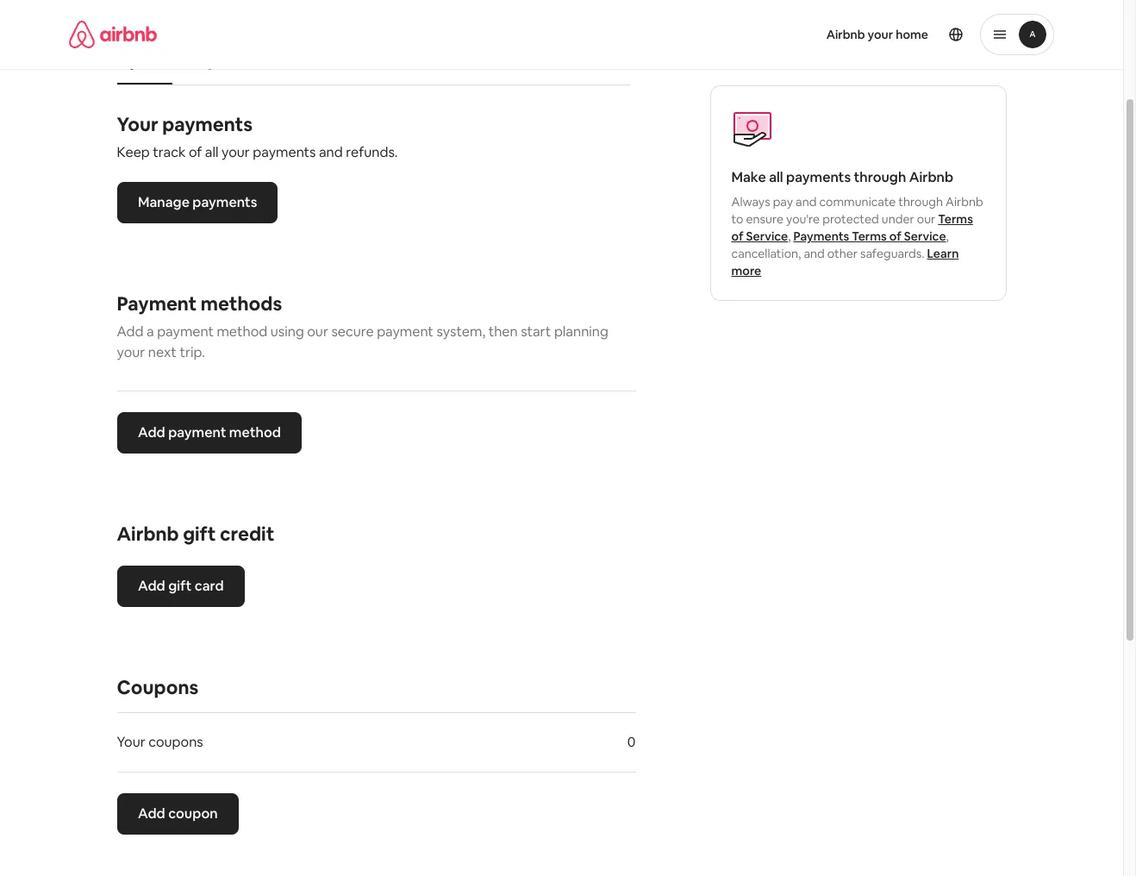 Task type: vqa. For each thing, say whether or not it's contained in the screenshot.
the right of
yes



Task type: describe. For each thing, give the bounding box(es) containing it.
0
[[628, 733, 636, 751]]

trip.
[[180, 343, 205, 361]]

protected
[[823, 211, 880, 227]]

payment
[[117, 292, 197, 316]]

0 vertical spatial through
[[854, 168, 907, 186]]

and inside your payments keep track of all your payments and refunds.
[[319, 143, 343, 161]]

using
[[271, 323, 304, 341]]

cancellation,
[[732, 246, 802, 261]]

your inside payment methods add a payment method using our secure payment system, then start planning your next trip.
[[117, 343, 145, 361]]

make all payments through airbnb
[[732, 168, 954, 186]]

system,
[[437, 323, 486, 341]]

refunds.
[[346, 143, 398, 161]]

our inside payment methods add a payment method using our secure payment system, then start planning your next trip.
[[307, 323, 329, 341]]

add gift card
[[138, 577, 224, 595]]

terms of service
[[732, 211, 974, 244]]

learn more
[[732, 246, 960, 279]]

your for coupons
[[117, 733, 146, 751]]

all inside your payments keep track of all your payments and refunds.
[[205, 143, 219, 161]]

tab list containing payments
[[108, 41, 630, 85]]

payments inside button
[[117, 55, 173, 71]]

, for , payments terms of service
[[789, 229, 791, 244]]

airbnb up add gift card
[[117, 522, 179, 546]]

airbnb your home link
[[817, 16, 939, 53]]

other
[[828, 246, 858, 261]]

credit
[[220, 522, 275, 546]]

airbnb your home
[[827, 27, 929, 42]]

methods
[[201, 292, 282, 316]]

add payment method button
[[117, 412, 301, 454]]

add gift card link
[[117, 566, 244, 607]]

and for always pay and communicate through airbnb to ensure you're protected under our
[[796, 194, 817, 210]]

terms of service link
[[732, 211, 974, 244]]

and for , cancellation, and other safeguards.
[[804, 246, 825, 261]]

always pay and communicate through airbnb to ensure you're protected under our
[[732, 194, 984, 227]]

manage payments link
[[117, 182, 278, 223]]

your coupons
[[117, 733, 203, 751]]

safeguards.
[[861, 246, 925, 261]]

2 horizontal spatial of
[[890, 229, 902, 244]]

of inside your payments keep track of all your payments and refunds.
[[189, 143, 202, 161]]

always
[[732, 194, 771, 210]]

through inside always pay and communicate through airbnb to ensure you're protected under our
[[899, 194, 944, 210]]

1 horizontal spatial payments
[[794, 229, 850, 244]]

more
[[732, 263, 762, 279]]

add for add payment method
[[138, 424, 165, 442]]

add for add gift card
[[138, 577, 165, 595]]

airbnb inside profile element
[[827, 27, 866, 42]]

of inside terms of service
[[732, 229, 744, 244]]

to
[[732, 211, 744, 227]]

payouts button
[[187, 47, 249, 79]]

start
[[521, 323, 552, 341]]

coupons
[[149, 733, 203, 751]]

add payment method
[[138, 424, 281, 442]]

communicate
[[820, 194, 897, 210]]

planning
[[555, 323, 609, 341]]



Task type: locate. For each thing, give the bounding box(es) containing it.
terms up learn
[[939, 211, 974, 227]]

keep
[[117, 143, 150, 161]]

payment right 'secure' at the top left
[[377, 323, 434, 341]]

our inside always pay and communicate through airbnb to ensure you're protected under our
[[918, 211, 936, 227]]

our right the using
[[307, 323, 329, 341]]

manage
[[138, 193, 189, 211]]

make
[[732, 168, 767, 186]]

add inside button
[[138, 424, 165, 442]]

of down under
[[890, 229, 902, 244]]

airbnb left home
[[827, 27, 866, 42]]

of down to
[[732, 229, 744, 244]]

next
[[148, 343, 177, 361]]

airbnb up learn
[[946, 194, 984, 210]]

airbnb inside always pay and communicate through airbnb to ensure you're protected under our
[[946, 194, 984, 210]]

, payments terms of service
[[789, 229, 947, 244]]

, up learn
[[947, 229, 950, 244]]

method
[[217, 323, 268, 341], [229, 424, 281, 442]]

and left refunds.
[[319, 143, 343, 161]]

coupon
[[168, 805, 218, 823]]

airbnb
[[827, 27, 866, 42], [910, 168, 954, 186], [946, 194, 984, 210], [117, 522, 179, 546]]

tab list
[[108, 41, 630, 85]]

add left a
[[117, 323, 144, 341]]

payment
[[157, 323, 214, 341], [377, 323, 434, 341], [168, 424, 226, 442]]

1 vertical spatial your
[[222, 143, 250, 161]]

1 vertical spatial terms
[[853, 229, 888, 244]]

1 horizontal spatial your
[[222, 143, 250, 161]]

0 vertical spatial terms
[[939, 211, 974, 227]]

0 vertical spatial your
[[868, 27, 894, 42]]

2 vertical spatial your
[[117, 343, 145, 361]]

add down "next"
[[138, 424, 165, 442]]

0 horizontal spatial of
[[189, 143, 202, 161]]

1 vertical spatial method
[[229, 424, 281, 442]]

1 , from the left
[[789, 229, 791, 244]]

1 vertical spatial and
[[796, 194, 817, 210]]

your left coupons
[[117, 733, 146, 751]]

gift left 'card'
[[168, 577, 191, 595]]

gift for airbnb
[[183, 522, 216, 546]]

payments down you're
[[794, 229, 850, 244]]

payment inside add payment method button
[[168, 424, 226, 442]]

of
[[189, 143, 202, 161], [732, 229, 744, 244], [890, 229, 902, 244]]

0 vertical spatial payments
[[117, 55, 173, 71]]

our right under
[[918, 211, 936, 227]]

payouts
[[195, 55, 240, 71]]

gift for add
[[168, 577, 191, 595]]

0 horizontal spatial all
[[205, 143, 219, 161]]

and inside always pay and communicate through airbnb to ensure you're protected under our
[[796, 194, 817, 210]]

1 horizontal spatial our
[[918, 211, 936, 227]]

manage payments
[[138, 193, 257, 211]]

1 vertical spatial your
[[117, 733, 146, 751]]

2 service from the left
[[905, 229, 947, 244]]

1 vertical spatial all
[[770, 168, 784, 186]]

service inside terms of service
[[747, 229, 789, 244]]

1 horizontal spatial terms
[[939, 211, 974, 227]]

and left the other
[[804, 246, 825, 261]]

add for add coupon
[[138, 805, 165, 823]]

your inside your payments keep track of all your payments and refunds.
[[222, 143, 250, 161]]

track
[[153, 143, 186, 161]]

method inside payment methods add a payment method using our secure payment system, then start planning your next trip.
[[217, 323, 268, 341]]

2 vertical spatial and
[[804, 246, 825, 261]]

1 vertical spatial gift
[[168, 577, 191, 595]]

terms inside terms of service
[[939, 211, 974, 227]]

through up under
[[899, 194, 944, 210]]

under
[[882, 211, 915, 227]]

1 horizontal spatial all
[[770, 168, 784, 186]]

payments left payouts button
[[117, 55, 173, 71]]

through
[[854, 168, 907, 186], [899, 194, 944, 210]]

gift
[[183, 522, 216, 546], [168, 577, 191, 595]]

payments button
[[108, 47, 181, 79]]

1 service from the left
[[747, 229, 789, 244]]

0 horizontal spatial ,
[[789, 229, 791, 244]]

service up cancellation,
[[747, 229, 789, 244]]

your inside your payments keep track of all your payments and refunds.
[[117, 112, 158, 136]]

method inside button
[[229, 424, 281, 442]]

0 horizontal spatial terms
[[853, 229, 888, 244]]

through up communicate
[[854, 168, 907, 186]]

learn
[[928, 246, 960, 261]]

secure
[[332, 323, 374, 341]]

you're
[[787, 211, 820, 227]]

our
[[918, 211, 936, 227], [307, 323, 329, 341]]

service up learn
[[905, 229, 947, 244]]

airbnb up under
[[910, 168, 954, 186]]

then
[[489, 323, 518, 341]]

add inside payment methods add a payment method using our secure payment system, then start planning your next trip.
[[117, 323, 144, 341]]

add inside dropdown button
[[138, 805, 165, 823]]

card
[[194, 577, 224, 595]]

terms down protected
[[853, 229, 888, 244]]

0 horizontal spatial service
[[747, 229, 789, 244]]

add left coupon
[[138, 805, 165, 823]]

2 , from the left
[[947, 229, 950, 244]]

2 your from the top
[[117, 733, 146, 751]]

and inside , cancellation, and other safeguards.
[[804, 246, 825, 261]]

,
[[789, 229, 791, 244], [947, 229, 950, 244]]

of right track
[[189, 143, 202, 161]]

gift inside 'link'
[[168, 577, 191, 595]]

, for , cancellation, and other safeguards.
[[947, 229, 950, 244]]

add inside 'link'
[[138, 577, 165, 595]]

all up pay
[[770, 168, 784, 186]]

airbnb gift credit
[[117, 522, 275, 546]]

0 vertical spatial method
[[217, 323, 268, 341]]

all
[[205, 143, 219, 161], [770, 168, 784, 186]]

all right track
[[205, 143, 219, 161]]

your left home
[[868, 27, 894, 42]]

0 vertical spatial gift
[[183, 522, 216, 546]]

a
[[147, 323, 154, 341]]

gift left credit
[[183, 522, 216, 546]]

, down you're
[[789, 229, 791, 244]]

1 horizontal spatial of
[[732, 229, 744, 244]]

payment down trip.
[[168, 424, 226, 442]]

1 horizontal spatial service
[[905, 229, 947, 244]]

your payments keep track of all your payments and refunds.
[[117, 112, 398, 161]]

add
[[117, 323, 144, 341], [138, 424, 165, 442], [138, 577, 165, 595], [138, 805, 165, 823]]

ensure
[[747, 211, 784, 227]]

service
[[747, 229, 789, 244], [905, 229, 947, 244]]

, cancellation, and other safeguards.
[[732, 229, 950, 261]]

and
[[319, 143, 343, 161], [796, 194, 817, 210], [804, 246, 825, 261]]

0 vertical spatial our
[[918, 211, 936, 227]]

add coupon button
[[117, 794, 238, 835]]

0 vertical spatial all
[[205, 143, 219, 161]]

your left "next"
[[117, 343, 145, 361]]

add coupon
[[138, 805, 218, 823]]

2 horizontal spatial your
[[868, 27, 894, 42]]

your up the manage payments
[[222, 143, 250, 161]]

1 horizontal spatial ,
[[947, 229, 950, 244]]

0 horizontal spatial your
[[117, 343, 145, 361]]

home
[[896, 27, 929, 42]]

payments
[[162, 112, 253, 136], [253, 143, 316, 161], [787, 168, 851, 186], [192, 193, 257, 211]]

0 vertical spatial and
[[319, 143, 343, 161]]

1 vertical spatial through
[[899, 194, 944, 210]]

coupons
[[117, 675, 199, 700]]

1 your from the top
[[117, 112, 158, 136]]

your for payments
[[117, 112, 158, 136]]

1 vertical spatial our
[[307, 323, 329, 341]]

pay
[[773, 194, 794, 210]]

your up keep
[[117, 112, 158, 136]]

0 vertical spatial your
[[117, 112, 158, 136]]

payment up trip.
[[157, 323, 214, 341]]

payment methods add a payment method using our secure payment system, then start planning your next trip.
[[117, 292, 609, 361]]

payments terms of service link
[[794, 229, 947, 244]]

profile element
[[583, 0, 1055, 69]]

add left 'card'
[[138, 577, 165, 595]]

payments
[[117, 55, 173, 71], [794, 229, 850, 244]]

1 vertical spatial payments
[[794, 229, 850, 244]]

0 horizontal spatial payments
[[117, 55, 173, 71]]

your inside profile element
[[868, 27, 894, 42]]

, inside , cancellation, and other safeguards.
[[947, 229, 950, 244]]

terms
[[939, 211, 974, 227], [853, 229, 888, 244]]

0 horizontal spatial our
[[307, 323, 329, 341]]

learn more link
[[732, 246, 960, 279]]

your
[[868, 27, 894, 42], [222, 143, 250, 161], [117, 343, 145, 361]]

your
[[117, 112, 158, 136], [117, 733, 146, 751]]

and up you're
[[796, 194, 817, 210]]



